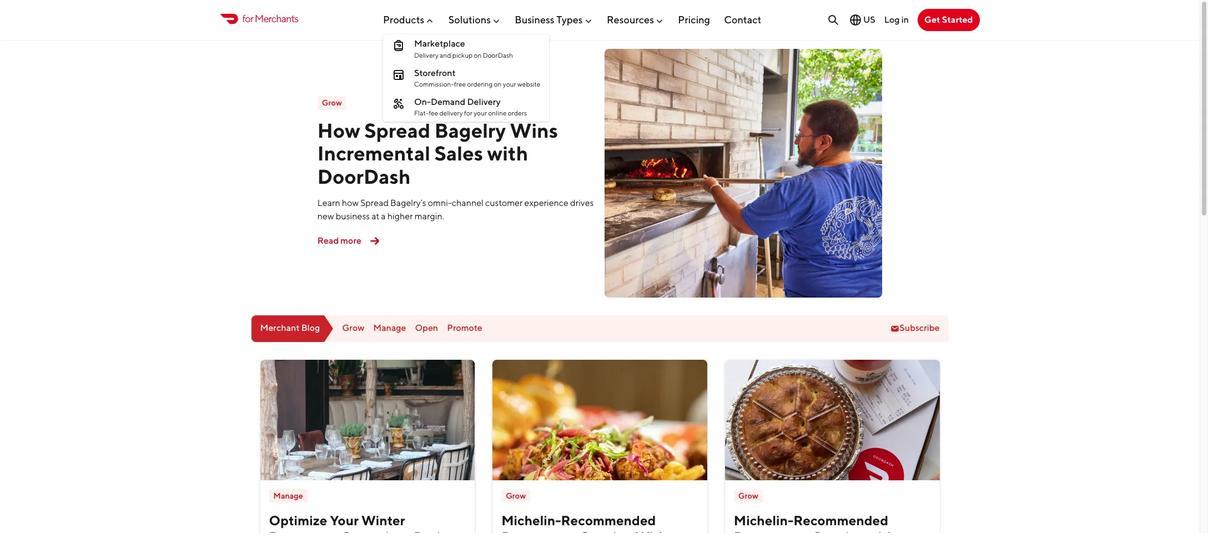Task type: locate. For each thing, give the bounding box(es) containing it.
marketplace delivery and pickup on doordash
[[414, 39, 513, 59]]

delivery down marketplace
[[414, 51, 439, 59]]

growing inside michelin-recommended restaurants growing wit
[[579, 529, 633, 533]]

pricing link
[[678, 9, 710, 30]]

restaurants
[[502, 529, 577, 533], [734, 529, 809, 533]]

manage left open
[[373, 323, 406, 333]]

restaurant
[[269, 529, 338, 533]]

michelin- for michelin-recommended restaurants growing wit
[[734, 512, 794, 528]]

on right pickup
[[474, 51, 482, 59]]

products
[[383, 14, 424, 25]]

restaurants inside michelin-recommended restaurants growing wit
[[734, 529, 809, 533]]

1 horizontal spatial doordash
[[483, 51, 513, 59]]

1 horizontal spatial restaurants
[[734, 529, 809, 533]]

recommended for michelin-recommended restaurants growing wit
[[794, 512, 889, 528]]

0 horizontal spatial michelin-
[[502, 512, 561, 528]]

for right delivery at the top of the page
[[464, 109, 472, 117]]

0 vertical spatial on
[[474, 51, 482, 59]]

pickup
[[452, 51, 473, 59]]

website
[[518, 80, 540, 88]]

grow link
[[318, 96, 346, 110], [342, 323, 364, 334], [502, 489, 530, 503], [734, 489, 763, 503]]

1 vertical spatial on
[[494, 80, 502, 88]]

a
[[381, 211, 386, 222]]

0 vertical spatial spread
[[364, 118, 431, 142]]

0 horizontal spatial recommended
[[561, 512, 656, 528]]

in
[[902, 14, 909, 25]]

0 horizontal spatial growing
[[579, 529, 633, 533]]

spread down vehicle bike line icon
[[364, 118, 431, 142]]

manage link left open link
[[373, 323, 406, 334]]

your left the website
[[503, 80, 516, 88]]

1 growing from the left
[[579, 529, 633, 533]]

grow
[[322, 98, 342, 107], [342, 323, 364, 333], [506, 491, 526, 500], [738, 491, 758, 500]]

1 horizontal spatial your
[[503, 80, 516, 88]]

get started
[[925, 14, 973, 25]]

incremental
[[318, 141, 430, 165]]

1 michelin- from the left
[[502, 512, 561, 528]]

recommended
[[561, 512, 656, 528], [794, 512, 889, 528]]

0 horizontal spatial doordash
[[318, 164, 411, 188]]

at
[[372, 211, 379, 222]]

spread
[[364, 118, 431, 142], [361, 198, 389, 208]]

your inside "on-demand delivery flat-fee delivery for your online orders"
[[474, 109, 487, 117]]

restaurants inside michelin-recommended restaurants growing wit
[[502, 529, 577, 533]]

2 growing from the left
[[812, 529, 865, 533]]

doordash inside marketplace delivery and pickup on doordash
[[483, 51, 513, 59]]

blog
[[301, 323, 320, 333]]

log in link
[[884, 14, 909, 25]]

1 vertical spatial manage link
[[269, 489, 308, 503]]

manage link up the "optimize"
[[269, 489, 308, 503]]

manage
[[373, 323, 406, 333], [273, 491, 303, 500]]

michelin-recommended restaurants growing wit
[[734, 512, 895, 533]]

1 vertical spatial doordash
[[318, 164, 411, 188]]

0 horizontal spatial restaurants
[[502, 529, 577, 533]]

started
[[942, 14, 973, 25]]

log in
[[884, 14, 909, 25]]

fee
[[429, 109, 438, 117]]

1 horizontal spatial for
[[464, 109, 472, 117]]

commission-
[[414, 80, 454, 88]]

delivery inside "on-demand delivery flat-fee delivery for your online orders"
[[467, 96, 501, 107]]

vehicle bike line image
[[392, 97, 405, 110]]

merchant
[[260, 323, 300, 333]]

0 vertical spatial manage
[[373, 323, 406, 333]]

1 recommended from the left
[[561, 512, 656, 528]]

0 vertical spatial your
[[503, 80, 516, 88]]

recommended inside michelin-recommended restaurants growing wit
[[794, 512, 889, 528]]

1 vertical spatial delivery
[[467, 96, 501, 107]]

for left merchants
[[242, 13, 253, 25]]

2 michelin- from the left
[[734, 512, 794, 528]]

spread up 'at'
[[361, 198, 389, 208]]

1 vertical spatial for
[[464, 109, 472, 117]]

operations
[[341, 529, 411, 533]]

1 vertical spatial spread
[[361, 198, 389, 208]]

growing
[[579, 529, 633, 533], [812, 529, 865, 533]]

1 horizontal spatial michelin-
[[734, 512, 794, 528]]

recommended inside michelin-recommended restaurants growing wit
[[561, 512, 656, 528]]

manage up the "optimize"
[[273, 491, 303, 500]]

0 horizontal spatial your
[[474, 109, 487, 117]]

0 vertical spatial for
[[242, 13, 253, 25]]

0 vertical spatial doordash
[[483, 51, 513, 59]]

margin.
[[415, 211, 444, 222]]

manage link
[[373, 323, 406, 334], [269, 489, 308, 503]]

more
[[341, 235, 361, 246]]

storefront commission-free ordering on your website
[[414, 67, 540, 88]]

on right ordering
[[494, 80, 502, 88]]

ordering
[[467, 80, 493, 88]]

demand
[[431, 96, 465, 107]]

channel
[[452, 198, 484, 208]]

your
[[330, 512, 359, 528]]

your
[[503, 80, 516, 88], [474, 109, 487, 117]]

michelin-
[[502, 512, 561, 528], [734, 512, 794, 528]]

on inside marketplace delivery and pickup on doordash
[[474, 51, 482, 59]]

1 horizontal spatial growing
[[812, 529, 865, 533]]

products link
[[383, 9, 434, 30]]

1 vertical spatial manage
[[273, 491, 303, 500]]

on
[[474, 51, 482, 59], [494, 80, 502, 88]]

log
[[884, 14, 900, 25]]

growing for michelin-recommended restaurants growing wit
[[579, 529, 633, 533]]

delivery up online
[[467, 96, 501, 107]]

winter
[[361, 512, 405, 528]]

learn how spread bagelry's omni-channel customer experience drives new business at a higher margin.
[[318, 198, 594, 222]]

1 horizontal spatial manage link
[[373, 323, 406, 334]]

pricing
[[678, 14, 710, 25]]

merchant blog link
[[251, 315, 333, 342]]

0 vertical spatial delivery
[[414, 51, 439, 59]]

doordash up how
[[318, 164, 411, 188]]

delivery
[[440, 109, 463, 117]]

bagelry's
[[390, 198, 426, 208]]

on inside storefront commission-free ordering on your website
[[494, 80, 502, 88]]

and
[[440, 51, 451, 59]]

order hotbag line image
[[392, 39, 405, 52]]

0 vertical spatial manage link
[[373, 323, 406, 334]]

2 restaurants from the left
[[734, 529, 809, 533]]

orders
[[508, 109, 527, 117]]

0 horizontal spatial on
[[474, 51, 482, 59]]

for
[[242, 13, 253, 25], [464, 109, 472, 117]]

subscribe
[[900, 323, 940, 333]]

2 recommended from the left
[[794, 512, 889, 528]]

growing inside michelin-recommended restaurants growing wit
[[812, 529, 865, 533]]

customer
[[485, 198, 523, 208]]

0 horizontal spatial for
[[242, 13, 253, 25]]

on for marketplace
[[474, 51, 482, 59]]

recommended for michelin-recommended restaurants growing wit
[[561, 512, 656, 528]]

open link
[[415, 323, 438, 334]]

us
[[863, 14, 876, 25]]

arrow right image
[[366, 232, 384, 250]]

1 restaurants from the left
[[502, 529, 577, 533]]

michelin- inside michelin-recommended restaurants growing wit
[[734, 512, 794, 528]]

0 horizontal spatial manage link
[[269, 489, 308, 503]]

online
[[488, 109, 507, 117]]

business
[[515, 14, 555, 25]]

1 horizontal spatial delivery
[[467, 96, 501, 107]]

email icon image
[[891, 324, 900, 333]]

your left online
[[474, 109, 487, 117]]

michelin- inside michelin-recommended restaurants growing wit
[[502, 512, 561, 528]]

mx roch le coq - chicken - montreal, canada image
[[493, 360, 707, 480]]

doordash
[[483, 51, 513, 59], [318, 164, 411, 188]]

1 horizontal spatial recommended
[[794, 512, 889, 528]]

1 horizontal spatial on
[[494, 80, 502, 88]]

doordash up storefront commission-free ordering on your website
[[483, 51, 513, 59]]

bagelry
[[435, 118, 506, 142]]

1 vertical spatial your
[[474, 109, 487, 117]]

0 horizontal spatial delivery
[[414, 51, 439, 59]]

flat-
[[414, 109, 429, 117]]



Task type: vqa. For each thing, say whether or not it's contained in the screenshot.
on within Marketplace Delivery And Pickup On Doordash
yes



Task type: describe. For each thing, give the bounding box(es) containing it.
how
[[342, 198, 359, 208]]

globe line image
[[849, 13, 862, 27]]

with
[[487, 141, 528, 165]]

business
[[336, 211, 370, 222]]

your inside storefront commission-free ordering on your website
[[503, 80, 516, 88]]

open
[[415, 323, 438, 333]]

a pie with a bottle of wine ready to be delivered by doordash image
[[725, 360, 940, 480]]

omni-
[[428, 198, 452, 208]]

wins
[[510, 118, 558, 142]]

optimize
[[269, 512, 327, 528]]

spread inside learn how spread bagelry's omni-channel customer experience drives new business at a higher margin.
[[361, 198, 389, 208]]

get started button
[[918, 9, 980, 31]]

growing for michelin-recommended restaurants growing wit
[[812, 529, 865, 533]]

1 horizontal spatial manage
[[373, 323, 406, 333]]

new
[[318, 211, 334, 222]]

read more
[[318, 235, 361, 246]]

restaurants for michelin-recommended restaurants growing wit
[[502, 529, 577, 533]]

optimize your winter restaurant operations durin
[[269, 512, 456, 533]]

resources
[[607, 14, 654, 25]]

michelin-recommended restaurants growing wit
[[502, 512, 667, 533]]

for merchants
[[242, 13, 298, 25]]

for merchants link
[[220, 11, 298, 26]]

spread bagelry hero image image
[[604, 49, 882, 297]]

on for storefront
[[494, 80, 502, 88]]

0 horizontal spatial manage
[[273, 491, 303, 500]]

merchant blog
[[260, 323, 320, 333]]

michelin- for michelin-recommended restaurants growing wit
[[502, 512, 561, 528]]

business types
[[515, 14, 583, 25]]

contact link
[[724, 9, 762, 30]]

higher
[[387, 211, 413, 222]]

experience
[[525, 198, 569, 208]]

drives
[[570, 198, 594, 208]]

how spread bagelry wins incremental sales with doordash
[[318, 118, 558, 188]]

on-demand delivery flat-fee delivery for your online orders
[[414, 96, 527, 117]]

marketplace
[[414, 39, 465, 49]]

contact
[[724, 14, 762, 25]]

doordash inside 'how spread bagelry wins incremental sales with doordash'
[[318, 164, 411, 188]]

learn
[[318, 198, 340, 208]]

for inside "on-demand delivery flat-fee delivery for your online orders"
[[464, 109, 472, 117]]

sales
[[434, 141, 483, 165]]

business types link
[[515, 9, 593, 30]]

promote
[[447, 323, 482, 333]]

resources link
[[607, 9, 664, 30]]

types
[[557, 14, 583, 25]]

restaurants for michelin-recommended restaurants growing wit
[[734, 529, 809, 533]]

solutions
[[449, 14, 491, 25]]

how spread bagelry wins incremental sales with doordash link
[[318, 118, 558, 188]]

get
[[925, 14, 940, 25]]

free
[[454, 80, 466, 88]]

solutions link
[[449, 9, 501, 30]]

how
[[318, 118, 360, 142]]

merchants
[[255, 13, 298, 25]]

on-
[[414, 96, 431, 107]]

delivery inside marketplace delivery and pickup on doordash
[[414, 51, 439, 59]]

resources 1208x1080 preparing for winter v01.01 image
[[260, 360, 475, 480]]

storefront
[[414, 67, 456, 78]]

promote link
[[447, 323, 482, 334]]

read
[[318, 235, 339, 246]]

spread inside 'how spread bagelry wins incremental sales with doordash'
[[364, 118, 431, 142]]

merchant line image
[[392, 68, 405, 81]]



